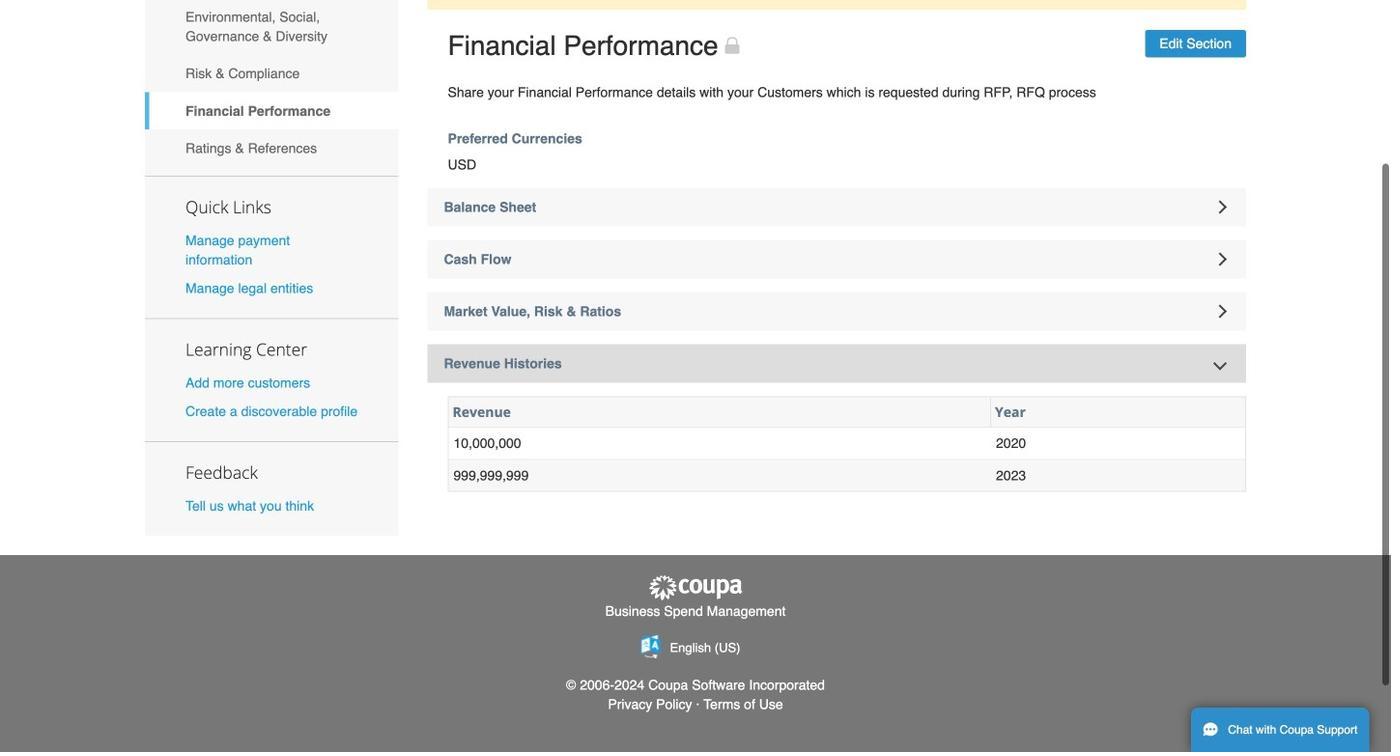 Task type: describe. For each thing, give the bounding box(es) containing it.
2 heading from the top
[[428, 205, 1246, 244]]

1 heading from the top
[[428, 153, 1246, 192]]

4 heading from the top
[[428, 310, 1246, 348]]



Task type: locate. For each thing, give the bounding box(es) containing it.
coupa supplier portal image
[[647, 540, 744, 567]]

3 heading from the top
[[428, 257, 1246, 296]]

heading
[[428, 153, 1246, 192], [428, 205, 1246, 244], [428, 257, 1246, 296], [428, 310, 1246, 348]]



Task type: vqa. For each thing, say whether or not it's contained in the screenshot.
Previous "icon"
no



